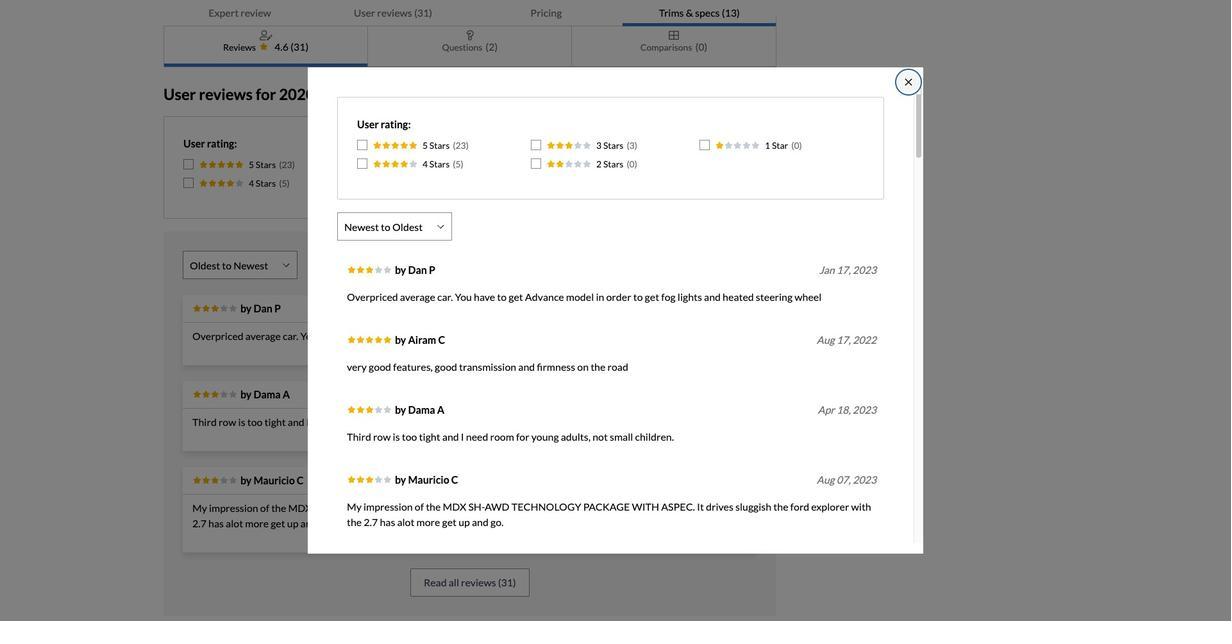 Task type: describe. For each thing, give the bounding box(es) containing it.
aug for aug 17, 2022
[[817, 334, 835, 346]]

0 horizontal spatial my
[[192, 502, 207, 514]]

trims & specs (13) tab
[[623, 0, 777, 26]]

questions (2)
[[442, 40, 498, 53]]

comparisons count element
[[696, 39, 708, 55]]

3 stars ( 3 )
[[597, 140, 638, 151]]

0 horizontal spatial wheel
[[640, 330, 667, 342]]

with inside the my impression of the mdx sh-awd technology package with  aspec.   it drives sluggish the ford explorer with the 2.7 has alot more get up and go.
[[632, 500, 660, 513]]

star for 1 star
[[642, 159, 659, 170]]

18,
[[837, 404, 851, 416]]

user reviews (31)
[[354, 6, 433, 19]]

1 star ( 0 )
[[765, 140, 802, 151]]

23 for 1 star
[[282, 159, 292, 170]]

0 horizontal spatial average
[[246, 330, 281, 342]]

1 star
[[635, 159, 659, 170]]

0 vertical spatial third row is too tight and i need room for young adults, not small children.
[[192, 416, 520, 428]]

sh- inside the my impression of the mdx sh-awd technology package with  aspec.   it drives sluggish the ford explorer with the 2.7 has alot more get up and go.
[[469, 500, 485, 513]]

(31) inside button
[[498, 576, 516, 588]]

comment alt edit image
[[682, 89, 692, 99]]

1 horizontal spatial more
[[417, 516, 440, 528]]

0 horizontal spatial by mauricio c
[[241, 474, 304, 486]]

17, for aug
[[837, 334, 851, 346]]

p for airam
[[429, 264, 436, 276]]

0 horizontal spatial heated
[[568, 330, 600, 342]]

0 vertical spatial third
[[192, 416, 217, 428]]

&
[[687, 6, 694, 19]]

package inside dialog
[[584, 500, 630, 513]]

dan for airam
[[408, 264, 427, 276]]

0 horizontal spatial has
[[209, 517, 224, 529]]

third inside dialog
[[347, 430, 371, 443]]

lights inside dialog
[[678, 291, 702, 303]]

with inside the my impression of the mdx sh-awd technology package with  aspec.   it drives sluggish the ford explorer with the 2.7 has alot more get up and go.
[[852, 500, 872, 513]]

up inside dialog
[[459, 516, 470, 528]]

0 vertical spatial model
[[566, 291, 594, 303]]

0 horizontal spatial with
[[478, 502, 505, 514]]

0 horizontal spatial steering
[[602, 330, 638, 342]]

a
[[726, 88, 731, 100]]

0 horizontal spatial explorer
[[657, 502, 695, 514]]

tab list containing expert review
[[164, 0, 777, 26]]

1 for 1 star ( 0 )
[[765, 140, 771, 151]]

read all reviews (31)
[[424, 576, 516, 588]]

transmission
[[459, 361, 517, 373]]

1 horizontal spatial too
[[402, 430, 417, 443]]

3 stars
[[445, 159, 472, 170]]

0 horizontal spatial c
[[297, 474, 304, 486]]

5 stars ( 23 ) for 2 stars
[[423, 140, 469, 151]]

(2)
[[486, 40, 498, 53]]

0 vertical spatial young
[[377, 416, 405, 428]]

dan for dama
[[254, 302, 273, 314]]

1 vertical spatial order
[[452, 330, 477, 342]]

road
[[608, 361, 629, 373]]

0 horizontal spatial advance
[[371, 330, 410, 342]]

0 horizontal spatial package
[[429, 502, 476, 514]]

th large image
[[669, 30, 679, 40]]

jan 17, 2023
[[820, 264, 877, 276]]

aug 17, 2022
[[817, 334, 877, 346]]

1 horizontal spatial mdx
[[362, 84, 398, 103]]

0 horizontal spatial mauricio
[[254, 474, 295, 486]]

23 for 2 stars
[[456, 140, 466, 151]]

0 horizontal spatial (31)
[[291, 40, 309, 53]]

rating: for 2 stars
[[381, 118, 411, 130]]

average inside dialog
[[400, 291, 436, 303]]

i inside dialog
[[461, 430, 464, 443]]

questions count element
[[486, 39, 498, 55]]

0 horizontal spatial awd
[[330, 502, 355, 514]]

2 stars ( 0 )
[[597, 158, 638, 169]]

wheel inside dialog
[[795, 291, 822, 303]]

0 horizontal spatial row
[[219, 416, 236, 428]]

my inside the my impression of the mdx sh-awd technology package with  aspec.   it drives sluggish the ford explorer with the 2.7 has alot more get up and go.
[[347, 500, 362, 513]]

user reviews for 2020 acura mdx
[[164, 84, 398, 103]]

aspec. inside the my impression of the mdx sh-awd technology package with  aspec.   it drives sluggish the ford explorer with the 2.7 has alot more get up and go.
[[662, 500, 695, 513]]

0 vertical spatial tight
[[265, 416, 286, 428]]

c for the
[[452, 473, 458, 486]]

very
[[347, 361, 367, 373]]

explorer inside the my impression of the mdx sh-awd technology package with  aspec.   it drives sluggish the ford explorer with the 2.7 has alot more get up and go.
[[812, 500, 850, 513]]

airam
[[408, 334, 436, 346]]

0 horizontal spatial technology
[[357, 502, 427, 514]]

0 horizontal spatial for
[[256, 84, 276, 103]]

1 vertical spatial overpriced
[[192, 330, 244, 342]]

0 horizontal spatial mdx
[[288, 502, 312, 514]]

0 vertical spatial dama
[[254, 388, 281, 400]]

4 for 1 star
[[249, 178, 254, 189]]

0 horizontal spatial aspec.
[[507, 502, 541, 514]]

0 horizontal spatial with
[[697, 502, 717, 514]]

0 horizontal spatial sluggish
[[581, 502, 617, 514]]

1 vertical spatial car.
[[283, 330, 299, 342]]

2020
[[279, 84, 315, 103]]

user reviews (31) tab
[[317, 0, 470, 26]]

expert review
[[209, 6, 272, 19]]

4.6
[[275, 40, 289, 53]]

questions
[[442, 41, 483, 52]]

0 horizontal spatial you
[[301, 330, 318, 342]]

07,
[[837, 473, 851, 486]]

1 horizontal spatial dama
[[408, 404, 435, 416]]

1 vertical spatial for
[[362, 416, 375, 428]]

apr 18, 2023
[[818, 404, 877, 416]]

2023 for aug 07, 2023
[[853, 473, 877, 486]]

0 vertical spatial is
[[238, 416, 245, 428]]

0 horizontal spatial sh-
[[314, 502, 330, 514]]

0 horizontal spatial ford
[[636, 502, 655, 514]]

1 vertical spatial fog
[[507, 330, 521, 342]]

0 horizontal spatial adults,
[[407, 416, 436, 428]]

by airam c
[[395, 334, 445, 346]]

ford inside dialog
[[791, 500, 810, 513]]

0 horizontal spatial children.
[[481, 416, 520, 428]]

user inside tab
[[354, 6, 376, 19]]

expert review tab
[[164, 0, 317, 26]]

(0)
[[696, 40, 708, 53]]

0 vertical spatial need
[[312, 416, 334, 428]]

1 vertical spatial overpriced average car. you have to get advance model in order to get fog lights and heated steering wheel
[[192, 330, 667, 342]]

0 horizontal spatial impression
[[209, 502, 258, 514]]

1 vertical spatial in
[[442, 330, 450, 342]]

a inside dialog
[[437, 404, 445, 416]]

0 horizontal spatial of
[[260, 502, 269, 514]]

read
[[424, 576, 447, 588]]

technology inside the my impression of the mdx sh-awd technology package with  aspec.   it drives sluggish the ford explorer with the 2.7 has alot more get up and go.
[[512, 500, 582, 513]]

0 vertical spatial room
[[336, 416, 360, 428]]

0 horizontal spatial more
[[245, 517, 269, 529]]

row inside dialog
[[373, 430, 391, 443]]

by mauricio c inside dialog
[[395, 473, 458, 486]]

overpriced inside dialog
[[347, 291, 398, 303]]

4.6 (31)
[[275, 40, 309, 53]]

it inside the my impression of the mdx sh-awd technology package with  aspec.   it drives sluggish the ford explorer with the 2.7 has alot more get up and go.
[[697, 500, 704, 513]]

for inside dialog
[[516, 430, 530, 443]]

expert
[[209, 6, 239, 19]]

1 vertical spatial have
[[320, 330, 341, 342]]

(13)
[[722, 6, 741, 19]]

impression inside dialog
[[364, 500, 413, 513]]

0 horizontal spatial model
[[412, 330, 440, 342]]

write a review
[[697, 88, 763, 100]]

0 horizontal spatial it
[[543, 502, 550, 514]]

trims & specs (13)
[[660, 6, 741, 19]]

0 horizontal spatial 2.7
[[192, 517, 207, 529]]

0 horizontal spatial alot
[[226, 517, 243, 529]]

write
[[697, 88, 724, 100]]

0 horizontal spatial i
[[307, 416, 310, 428]]

comparisons (0)
[[641, 40, 708, 53]]

sluggish inside dialog
[[736, 500, 772, 513]]

review inside write a review button
[[733, 88, 763, 100]]



Task type: vqa. For each thing, say whether or not it's contained in the screenshot.
the top P
yes



Task type: locate. For each thing, give the bounding box(es) containing it.
0 vertical spatial too
[[247, 416, 263, 428]]

has inside the my impression of the mdx sh-awd technology package with  aspec.   it drives sluggish the ford explorer with the 2.7 has alot more get up and go.
[[380, 516, 395, 528]]

sluggish
[[736, 500, 772, 513], [581, 502, 617, 514]]

explorer
[[812, 500, 850, 513], [657, 502, 695, 514]]

by dan p for dama
[[241, 302, 281, 314]]

1 vertical spatial advance
[[371, 330, 410, 342]]

2 horizontal spatial reviews
[[461, 576, 496, 588]]

small inside dialog
[[610, 430, 633, 443]]

(31) inside tab
[[415, 6, 433, 19]]

star inside dialog
[[772, 140, 789, 151]]

4 stars ( 5 ) for 1 star
[[249, 178, 290, 189]]

1 vertical spatial children.
[[635, 430, 674, 443]]

1 vertical spatial steering
[[602, 330, 638, 342]]

0 vertical spatial adults,
[[407, 416, 436, 428]]

on
[[578, 361, 589, 373]]

mauricio
[[408, 473, 450, 486], [254, 474, 295, 486]]

1 inside dialog
[[765, 140, 771, 151]]

not
[[438, 416, 454, 428], [593, 430, 608, 443]]

5
[[423, 140, 428, 151], [456, 158, 461, 169], [249, 159, 254, 170], [282, 178, 287, 189]]

car. inside dialog
[[438, 291, 453, 303]]

rating: inside dialog
[[381, 118, 411, 130]]

c for good
[[438, 334, 445, 346]]

good right 'features,'
[[435, 361, 457, 373]]

3
[[597, 140, 602, 151], [630, 140, 635, 151], [445, 159, 450, 170]]

mdx
[[362, 84, 398, 103], [443, 500, 467, 513], [288, 502, 312, 514]]

2023 right the jan
[[853, 264, 877, 276]]

all
[[449, 576, 459, 588]]

star for 1 star ( 0 )
[[772, 140, 789, 151]]

more
[[417, 516, 440, 528], [245, 517, 269, 529]]

user rating: for 2 stars
[[357, 118, 411, 130]]

1 horizontal spatial wheel
[[795, 291, 822, 303]]

by dan p inside dialog
[[395, 264, 436, 276]]

question image
[[466, 30, 474, 40]]

0 horizontal spatial 23
[[282, 159, 292, 170]]

tab list
[[164, 0, 777, 26], [164, 17, 777, 67]]

4 for 2 stars
[[423, 158, 428, 169]]

mauricio inside dialog
[[408, 473, 450, 486]]

drives inside dialog
[[706, 500, 734, 513]]

tight
[[265, 416, 286, 428], [419, 430, 441, 443]]

1 horizontal spatial 1
[[765, 140, 771, 151]]

2 aug from the top
[[817, 473, 835, 486]]

the
[[591, 361, 606, 373], [426, 500, 441, 513], [774, 500, 789, 513], [271, 502, 286, 514], [619, 502, 634, 514], [719, 502, 734, 514], [347, 516, 362, 528]]

p for dama
[[275, 302, 281, 314]]

star
[[772, 140, 789, 151], [642, 159, 659, 170]]

0 vertical spatial small
[[456, 416, 479, 428]]

1 horizontal spatial go.
[[491, 516, 504, 528]]

0 vertical spatial p
[[429, 264, 436, 276]]

1 2023 from the top
[[853, 264, 877, 276]]

review up user edit "image" at left
[[241, 6, 272, 19]]

0 vertical spatial by dama a
[[241, 388, 290, 400]]

go. inside the my impression of the mdx sh-awd technology package with  aspec.   it drives sluggish the ford explorer with the 2.7 has alot more get up and go.
[[491, 516, 504, 528]]

1 horizontal spatial ford
[[791, 500, 810, 513]]

room inside dialog
[[490, 430, 514, 443]]

1 horizontal spatial 4
[[423, 158, 428, 169]]

1 horizontal spatial model
[[566, 291, 594, 303]]

is inside dialog
[[393, 430, 400, 443]]

have inside dialog
[[474, 291, 495, 303]]

dama
[[254, 388, 281, 400], [408, 404, 435, 416]]

1 for 1 star
[[635, 159, 641, 170]]

get
[[509, 291, 523, 303], [645, 291, 660, 303], [354, 330, 369, 342], [491, 330, 505, 342], [442, 516, 457, 528], [271, 517, 285, 529]]

reviews inside tab
[[378, 6, 413, 19]]

dan
[[408, 264, 427, 276], [254, 302, 273, 314]]

5 stars ( 23 )
[[423, 140, 469, 151], [249, 159, 295, 170]]

1 vertical spatial user rating:
[[183, 137, 237, 149]]

my impression of the mdx sh-awd technology package with  aspec.   it drives sluggish the ford explorer with the 2.7 has alot more get up and go. inside dialog
[[347, 500, 872, 528]]

1 vertical spatial reviews
[[199, 84, 253, 103]]

by dama a inside dialog
[[395, 404, 445, 416]]

has
[[380, 516, 395, 528], [209, 517, 224, 529]]

reviews
[[223, 41, 256, 52]]

0 horizontal spatial drives
[[552, 502, 579, 514]]

3 for 3 stars
[[445, 159, 450, 170]]

1 horizontal spatial alot
[[397, 516, 415, 528]]

fog inside dialog
[[662, 291, 676, 303]]

my impression of the mdx sh-awd technology package with  aspec.   it drives sluggish the ford explorer with the 2.7 has alot more get up and go.
[[347, 500, 872, 528], [192, 502, 734, 529]]

23
[[456, 140, 466, 151], [282, 159, 292, 170]]

0 horizontal spatial not
[[438, 416, 454, 428]]

specs
[[696, 6, 720, 19]]

by
[[395, 264, 406, 276], [241, 302, 252, 314], [395, 334, 406, 346], [241, 388, 252, 400], [395, 404, 406, 416], [395, 473, 406, 486], [241, 474, 252, 486]]

order inside dialog
[[607, 291, 632, 303]]

dialog containing user rating:
[[308, 67, 924, 621]]

user rating: inside dialog
[[357, 118, 411, 130]]

and inside the my impression of the mdx sh-awd technology package with  aspec.   it drives sluggish the ford explorer with the 2.7 has alot more get up and go.
[[472, 516, 489, 528]]

4 inside dialog
[[423, 158, 428, 169]]

is
[[238, 416, 245, 428], [393, 430, 400, 443]]

2.7 inside dialog
[[364, 516, 378, 528]]

dialog
[[308, 67, 924, 621]]

too
[[247, 416, 263, 428], [402, 430, 417, 443]]

reviews for for
[[199, 84, 253, 103]]

trims
[[660, 6, 685, 19]]

read all reviews (31) button
[[411, 568, 530, 597]]

1 17, from the top
[[837, 264, 851, 276]]

17, left 2022
[[837, 334, 851, 346]]

1 horizontal spatial with
[[632, 500, 660, 513]]

awd inside dialog
[[485, 500, 510, 513]]

a
[[283, 388, 290, 400], [437, 404, 445, 416]]

for
[[256, 84, 276, 103], [362, 416, 375, 428], [516, 430, 530, 443]]

i
[[307, 416, 310, 428], [461, 430, 464, 443]]

0 horizontal spatial user rating:
[[183, 137, 237, 149]]

up
[[459, 516, 470, 528], [287, 517, 299, 529]]

pricing tab
[[470, 0, 623, 26]]

1 horizontal spatial have
[[474, 291, 495, 303]]

0 horizontal spatial dan
[[254, 302, 273, 314]]

p inside dialog
[[429, 264, 436, 276]]

1 horizontal spatial sluggish
[[736, 500, 772, 513]]

1 vertical spatial third row is too tight and i need room for young adults, not small children.
[[347, 430, 674, 443]]

1 vertical spatial rating:
[[207, 137, 237, 149]]

0 horizontal spatial review
[[241, 6, 272, 19]]

0 horizontal spatial room
[[336, 416, 360, 428]]

1 vertical spatial model
[[412, 330, 440, 342]]

0 vertical spatial 4
[[423, 158, 428, 169]]

1 horizontal spatial advance
[[525, 291, 564, 303]]

adults, inside dialog
[[561, 430, 591, 443]]

4 stars ( 5 )
[[423, 158, 464, 169], [249, 178, 290, 189]]

2 tab list from the top
[[164, 17, 777, 67]]

1 vertical spatial 2023
[[853, 404, 877, 416]]

rating: for 1 star
[[207, 137, 237, 149]]

1 aug from the top
[[817, 334, 835, 346]]

dan inside dialog
[[408, 264, 427, 276]]

2023 right 07,
[[853, 473, 877, 486]]

advance
[[525, 291, 564, 303], [371, 330, 410, 342]]

1 tab list from the top
[[164, 0, 777, 26]]

0 horizontal spatial p
[[275, 302, 281, 314]]

0 vertical spatial 2023
[[853, 264, 877, 276]]

1 horizontal spatial explorer
[[812, 500, 850, 513]]

1 vertical spatial third
[[347, 430, 371, 443]]

overpriced average car. you have to get advance model in order to get fog lights and heated steering wheel inside dialog
[[347, 291, 822, 303]]

with
[[632, 500, 660, 513], [478, 502, 505, 514]]

fog
[[662, 291, 676, 303], [507, 330, 521, 342]]

0 vertical spatial 23
[[456, 140, 466, 151]]

lights
[[678, 291, 702, 303], [523, 330, 548, 342]]

jan
[[820, 264, 835, 276]]

go.
[[491, 516, 504, 528], [319, 517, 332, 529]]

1 vertical spatial 0
[[630, 158, 635, 169]]

1 vertical spatial aug
[[817, 473, 835, 486]]

2
[[597, 158, 602, 169]]

tab list containing 4.6
[[164, 17, 777, 67]]

reviews
[[378, 6, 413, 19], [199, 84, 253, 103], [461, 576, 496, 588]]

pricing
[[531, 6, 563, 19]]

my
[[347, 500, 362, 513], [192, 502, 207, 514]]

2 horizontal spatial 3
[[630, 140, 635, 151]]

1 good from the left
[[369, 361, 391, 373]]

0 horizontal spatial star
[[642, 159, 659, 170]]

0 vertical spatial star
[[772, 140, 789, 151]]

1 horizontal spatial lights
[[678, 291, 702, 303]]

1 horizontal spatial reviews
[[378, 6, 413, 19]]

aug left 07,
[[817, 473, 835, 486]]

0 horizontal spatial tight
[[265, 416, 286, 428]]

reviews count element
[[291, 39, 309, 55]]

awd
[[485, 500, 510, 513], [330, 502, 355, 514]]

0 horizontal spatial 0
[[630, 158, 635, 169]]

very good features, good transmission and firmness on the road
[[347, 361, 629, 373]]

0 vertical spatial a
[[283, 388, 290, 400]]

need inside dialog
[[466, 430, 488, 443]]

good right very
[[369, 361, 391, 373]]

aug for aug 07, 2023
[[817, 473, 835, 486]]

aug
[[817, 334, 835, 346], [817, 473, 835, 486]]

apr
[[818, 404, 835, 416]]

technology
[[512, 500, 582, 513], [357, 502, 427, 514]]

1 horizontal spatial i
[[461, 430, 464, 443]]

sh-
[[469, 500, 485, 513], [314, 502, 330, 514]]

0 vertical spatial row
[[219, 416, 236, 428]]

of inside dialog
[[415, 500, 424, 513]]

acura
[[318, 84, 359, 103]]

mdx inside the my impression of the mdx sh-awd technology package with  aspec.   it drives sluggish the ford explorer with the 2.7 has alot more get up and go.
[[443, 500, 467, 513]]

4 stars ( 5 ) inside dialog
[[423, 158, 464, 169]]

review inside expert review "tab"
[[241, 6, 272, 19]]

4 stars ( 5 ) for 2 stars
[[423, 158, 464, 169]]

reviews for (31)
[[378, 6, 413, 19]]

by dama a
[[241, 388, 290, 400], [395, 404, 445, 416]]

package
[[584, 500, 630, 513], [429, 502, 476, 514]]

3 2023 from the top
[[853, 473, 877, 486]]

good
[[369, 361, 391, 373], [435, 361, 457, 373]]

write a review button
[[668, 80, 777, 108]]

(31)
[[415, 6, 433, 19], [291, 40, 309, 53], [498, 576, 516, 588]]

and
[[704, 291, 721, 303], [550, 330, 566, 342], [519, 361, 535, 373], [288, 416, 305, 428], [443, 430, 459, 443], [472, 516, 489, 528], [301, 517, 317, 529]]

third row is too tight and i need room for young adults, not small children. inside dialog
[[347, 430, 674, 443]]

5 stars ( 23 ) inside dialog
[[423, 140, 469, 151]]

1 vertical spatial a
[[437, 404, 445, 416]]

2023 for apr 18, 2023
[[853, 404, 877, 416]]

2023 for jan 17, 2023
[[853, 264, 877, 276]]

by dan p for airam
[[395, 264, 436, 276]]

p
[[429, 264, 436, 276], [275, 302, 281, 314]]

not inside dialog
[[593, 430, 608, 443]]

0 horizontal spatial have
[[320, 330, 341, 342]]

1 vertical spatial star
[[642, 159, 659, 170]]

have
[[474, 291, 495, 303], [320, 330, 341, 342]]

2023
[[853, 264, 877, 276], [853, 404, 877, 416], [853, 473, 877, 486]]

user rating:
[[357, 118, 411, 130], [183, 137, 237, 149]]

features,
[[393, 361, 433, 373]]

1 horizontal spatial awd
[[485, 500, 510, 513]]

1 horizontal spatial aspec.
[[662, 500, 695, 513]]

3 for 3 stars ( 3 )
[[597, 140, 602, 151]]

0 horizontal spatial too
[[247, 416, 263, 428]]

2023 right 18,
[[853, 404, 877, 416]]

0 vertical spatial not
[[438, 416, 454, 428]]

1 horizontal spatial drives
[[706, 500, 734, 513]]

0 horizontal spatial lights
[[523, 330, 548, 342]]

1 vertical spatial review
[[733, 88, 763, 100]]

heated inside dialog
[[723, 291, 754, 303]]

0 vertical spatial steering
[[756, 291, 793, 303]]

0 vertical spatial in
[[596, 291, 605, 303]]

0 horizontal spatial up
[[287, 517, 299, 529]]

in inside dialog
[[596, 291, 605, 303]]

1 vertical spatial young
[[532, 430, 559, 443]]

by mauricio c
[[395, 473, 458, 486], [241, 474, 304, 486]]

review
[[241, 6, 272, 19], [733, 88, 763, 100]]

2 17, from the top
[[837, 334, 851, 346]]

adults,
[[407, 416, 436, 428], [561, 430, 591, 443]]

4
[[423, 158, 428, 169], [249, 178, 254, 189]]

0 for 2 stars ( 0 )
[[630, 158, 635, 169]]

1 vertical spatial room
[[490, 430, 514, 443]]

aspec.
[[662, 500, 695, 513], [507, 502, 541, 514]]

user rating: for 1 star
[[183, 137, 237, 149]]

steering
[[756, 291, 793, 303], [602, 330, 638, 342]]

0 vertical spatial car.
[[438, 291, 453, 303]]

car.
[[438, 291, 453, 303], [283, 330, 299, 342]]

(
[[453, 140, 456, 151], [627, 140, 630, 151], [792, 140, 795, 151], [453, 158, 456, 169], [627, 158, 630, 169], [279, 159, 282, 170], [279, 178, 282, 189]]

it
[[697, 500, 704, 513], [543, 502, 550, 514]]

model
[[566, 291, 594, 303], [412, 330, 440, 342]]

average
[[400, 291, 436, 303], [246, 330, 281, 342]]

2 horizontal spatial c
[[452, 473, 458, 486]]

17, for jan
[[837, 264, 851, 276]]

0 for 1 star ( 0 )
[[795, 140, 800, 151]]

0 horizontal spatial go.
[[319, 517, 332, 529]]

5 stars ( 23 ) for 1 star
[[249, 159, 295, 170]]

0 horizontal spatial need
[[312, 416, 334, 428]]

1 horizontal spatial heated
[[723, 291, 754, 303]]

0 horizontal spatial third
[[192, 416, 217, 428]]

user edit image
[[260, 30, 272, 40]]

firmness
[[537, 361, 576, 373]]

aug 07, 2023
[[817, 473, 877, 486]]

2022
[[853, 334, 877, 346]]

1 horizontal spatial you
[[455, 291, 472, 303]]

1 horizontal spatial row
[[373, 430, 391, 443]]

0 vertical spatial 4 stars ( 5 )
[[423, 158, 464, 169]]

1 horizontal spatial p
[[429, 264, 436, 276]]

aug left 2022
[[817, 334, 835, 346]]

2 vertical spatial (31)
[[498, 576, 516, 588]]

0 horizontal spatial in
[[442, 330, 450, 342]]

tight inside dialog
[[419, 430, 441, 443]]

1 horizontal spatial small
[[610, 430, 633, 443]]

to
[[497, 291, 507, 303], [634, 291, 643, 303], [343, 330, 352, 342], [479, 330, 489, 342]]

third row is too tight and i need room for young adults, not small children.
[[192, 416, 520, 428], [347, 430, 674, 443]]

reviews inside button
[[461, 576, 496, 588]]

steering inside dialog
[[756, 291, 793, 303]]

0 vertical spatial heated
[[723, 291, 754, 303]]

review right a at the right top of the page
[[733, 88, 763, 100]]

0 vertical spatial have
[[474, 291, 495, 303]]

1 horizontal spatial dan
[[408, 264, 427, 276]]

alot inside dialog
[[397, 516, 415, 528]]

by dan p
[[395, 264, 436, 276], [241, 302, 281, 314]]

user inside dialog
[[357, 118, 379, 130]]

third
[[192, 416, 217, 428], [347, 430, 371, 443]]

overpriced average car. you have to get advance model in order to get fog lights and heated steering wheel
[[347, 291, 822, 303], [192, 330, 667, 342]]

0 horizontal spatial car.
[[283, 330, 299, 342]]

2 2023 from the top
[[853, 404, 877, 416]]

young inside dialog
[[532, 430, 559, 443]]

1 vertical spatial dan
[[254, 302, 273, 314]]

2 good from the left
[[435, 361, 457, 373]]

1 horizontal spatial good
[[435, 361, 457, 373]]

0 vertical spatial (31)
[[415, 6, 433, 19]]

0 vertical spatial order
[[607, 291, 632, 303]]

ford
[[791, 500, 810, 513], [636, 502, 655, 514]]

17, right the jan
[[837, 264, 851, 276]]

)
[[466, 140, 469, 151], [635, 140, 638, 151], [800, 140, 802, 151], [461, 158, 464, 169], [635, 158, 638, 169], [292, 159, 295, 170], [287, 178, 290, 189]]

advance inside dialog
[[525, 291, 564, 303]]

close modal undefined image
[[904, 77, 914, 87]]

2.7
[[364, 516, 378, 528], [192, 517, 207, 529]]

2 vertical spatial reviews
[[461, 576, 496, 588]]

you inside dialog
[[455, 291, 472, 303]]

comparisons
[[641, 41, 693, 52]]

0 horizontal spatial 4 stars ( 5 )
[[249, 178, 290, 189]]

heated
[[723, 291, 754, 303], [568, 330, 600, 342]]



